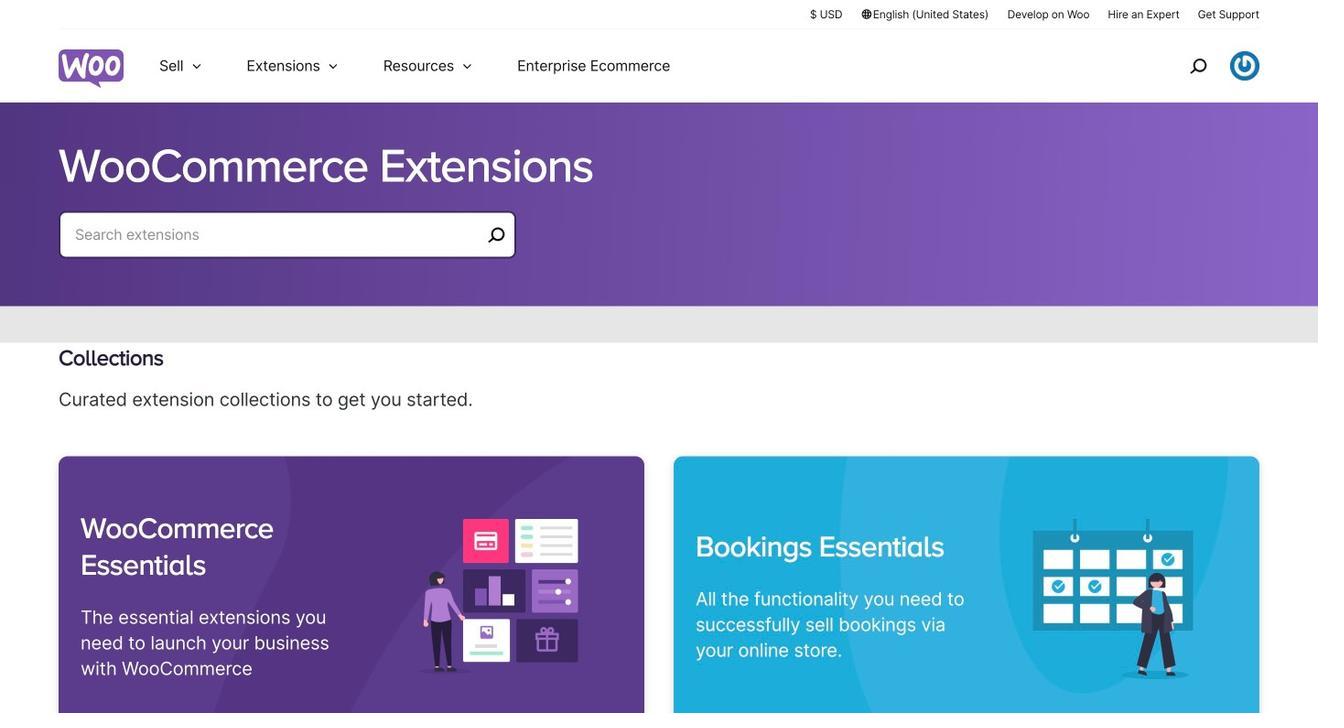 Task type: vqa. For each thing, say whether or not it's contained in the screenshot.
rightmost "go"
no



Task type: locate. For each thing, give the bounding box(es) containing it.
service navigation menu element
[[1151, 36, 1260, 96]]

search image
[[1184, 51, 1213, 81]]

None search field
[[59, 211, 516, 281]]



Task type: describe. For each thing, give the bounding box(es) containing it.
Search extensions search field
[[75, 222, 482, 248]]

open account menu image
[[1231, 51, 1260, 81]]



